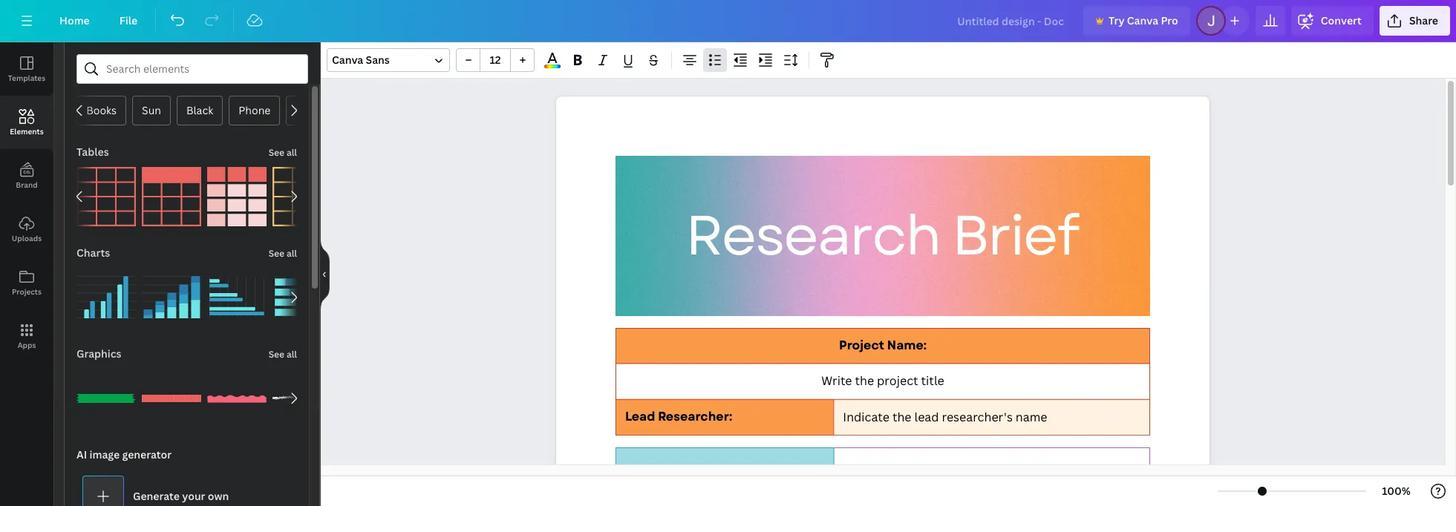 Task type: describe. For each thing, give the bounding box(es) containing it.
research brief
[[686, 196, 1079, 276]]

see all for graphics
[[269, 348, 297, 361]]

own
[[208, 490, 229, 504]]

posters
[[337, 103, 375, 117]]

hide image
[[320, 239, 330, 310]]

share button
[[1380, 6, 1451, 36]]

see all button for tables
[[267, 137, 299, 167]]

sun
[[142, 103, 161, 117]]

color range image
[[545, 65, 561, 68]]

pro
[[1162, 13, 1179, 27]]

see all for charts
[[269, 247, 297, 260]]

2 add this table to the canvas image from the left
[[142, 167, 201, 227]]

100% button
[[1373, 480, 1421, 504]]

templates
[[8, 73, 45, 83]]

books
[[86, 103, 117, 117]]

see all for tables
[[269, 146, 297, 159]]

sans
[[366, 53, 390, 67]]

home link
[[48, 6, 102, 36]]

elements button
[[0, 96, 53, 149]]

templates button
[[0, 42, 53, 96]]

your
[[182, 490, 205, 504]]

torn paper banner with space for text image
[[273, 369, 332, 429]]

1 add this table to the canvas image from the left
[[77, 167, 136, 227]]

Design title text field
[[946, 6, 1078, 36]]

all for graphics
[[287, 348, 297, 361]]

Search elements search field
[[106, 55, 279, 83]]

wanted posters
[[296, 103, 375, 117]]

elements
[[10, 126, 44, 137]]

canva inside button
[[1128, 13, 1159, 27]]

projects button
[[0, 256, 53, 310]]

black
[[186, 103, 213, 117]]

canva sans button
[[327, 48, 450, 72]]

try
[[1109, 13, 1125, 27]]

brand
[[16, 180, 38, 190]]

graphics button
[[75, 340, 123, 369]]

file button
[[108, 6, 149, 36]]

convert button
[[1292, 6, 1374, 36]]

canva sans
[[332, 53, 390, 67]]

uploads button
[[0, 203, 53, 256]]

100%
[[1383, 484, 1412, 499]]

side panel tab list
[[0, 42, 53, 363]]

generator
[[122, 448, 172, 462]]

tables
[[77, 145, 109, 159]]

see all button for graphics
[[267, 340, 299, 369]]

playful decorative wavy banner image
[[207, 369, 267, 429]]

graphics
[[77, 347, 122, 361]]



Task type: vqa. For each thing, say whether or not it's contained in the screenshot.
first the See from the top of the page
yes



Task type: locate. For each thing, give the bounding box(es) containing it.
ai
[[77, 448, 87, 462]]

see all down phone button
[[269, 146, 297, 159]]

see up torn paper banner with space for text image
[[269, 348, 285, 361]]

0 horizontal spatial canva
[[332, 53, 364, 67]]

see all button down phone button
[[267, 137, 299, 167]]

all for charts
[[287, 247, 297, 260]]

1 see all from the top
[[269, 146, 297, 159]]

1 vertical spatial see all button
[[267, 238, 299, 268]]

all down wanted
[[287, 146, 297, 159]]

2 vertical spatial see all
[[269, 348, 297, 361]]

see
[[269, 146, 285, 159], [269, 247, 285, 260], [269, 348, 285, 361]]

see all button right playful decorative wavy banner image
[[267, 340, 299, 369]]

home
[[59, 13, 90, 27]]

sun button
[[132, 96, 171, 126]]

2 all from the top
[[287, 247, 297, 260]]

3 see all button from the top
[[267, 340, 299, 369]]

all for tables
[[287, 146, 297, 159]]

canva right the try
[[1128, 13, 1159, 27]]

charts button
[[75, 238, 112, 268]]

see for charts
[[269, 247, 285, 260]]

3 add this table to the canvas image from the left
[[207, 167, 267, 227]]

4 add this table to the canvas image from the left
[[273, 167, 332, 227]]

canva inside popup button
[[332, 53, 364, 67]]

tables button
[[75, 137, 110, 167]]

convert
[[1322, 13, 1363, 27]]

all
[[287, 146, 297, 159], [287, 247, 297, 260], [287, 348, 297, 361]]

1 horizontal spatial canva
[[1128, 13, 1159, 27]]

easter banner image
[[142, 369, 201, 429]]

share
[[1410, 13, 1439, 27]]

brief
[[953, 196, 1079, 276]]

0 vertical spatial all
[[287, 146, 297, 159]]

2 see all button from the top
[[267, 238, 299, 268]]

2 see from the top
[[269, 247, 285, 260]]

wanted posters button
[[286, 96, 385, 126]]

1 see all button from the top
[[267, 137, 299, 167]]

0 vertical spatial see all
[[269, 146, 297, 159]]

phone button
[[229, 96, 280, 126]]

image
[[89, 448, 120, 462]]

0 vertical spatial see
[[269, 146, 285, 159]]

– – number field
[[485, 53, 506, 67]]

1 vertical spatial see
[[269, 247, 285, 260]]

1 vertical spatial see all
[[269, 247, 297, 260]]

canva left sans
[[332, 53, 364, 67]]

all left hide image
[[287, 247, 297, 260]]

file
[[119, 13, 138, 27]]

see all up torn paper banner with space for text image
[[269, 348, 297, 361]]

see left hide image
[[269, 247, 285, 260]]

see for tables
[[269, 146, 285, 159]]

projects
[[12, 287, 42, 297]]

try canva pro
[[1109, 13, 1179, 27]]

generate your own
[[133, 490, 229, 504]]

1 vertical spatial canva
[[332, 53, 364, 67]]

ai image generator
[[77, 448, 172, 462]]

see all button for charts
[[267, 238, 299, 268]]

add this table to the canvas image
[[77, 167, 136, 227], [142, 167, 201, 227], [207, 167, 267, 227], [273, 167, 332, 227]]

Research Brief text field
[[556, 97, 1210, 507]]

3 see from the top
[[269, 348, 285, 361]]

uploads
[[12, 233, 42, 244]]

see down phone button
[[269, 146, 285, 159]]

research
[[686, 196, 941, 276]]

group
[[456, 48, 535, 72], [77, 259, 136, 328], [142, 259, 201, 328], [207, 259, 267, 328], [273, 268, 332, 328], [77, 360, 136, 429], [142, 369, 201, 429], [207, 369, 267, 429], [273, 369, 332, 429]]

see all button left hide image
[[267, 238, 299, 268]]

3 see all from the top
[[269, 348, 297, 361]]

see all left hide image
[[269, 247, 297, 260]]

all up torn paper banner with space for text image
[[287, 348, 297, 361]]

1 vertical spatial all
[[287, 247, 297, 260]]

see for graphics
[[269, 348, 285, 361]]

brand button
[[0, 149, 53, 203]]

3 all from the top
[[287, 348, 297, 361]]

see all
[[269, 146, 297, 159], [269, 247, 297, 260], [269, 348, 297, 361]]

2 vertical spatial see all button
[[267, 340, 299, 369]]

1 see from the top
[[269, 146, 285, 159]]

try canva pro button
[[1084, 6, 1191, 36]]

0 vertical spatial canva
[[1128, 13, 1159, 27]]

2 vertical spatial see
[[269, 348, 285, 361]]

1 all from the top
[[287, 146, 297, 159]]

black button
[[177, 96, 223, 126]]

wanted
[[296, 103, 334, 117]]

apps button
[[0, 310, 53, 363]]

books button
[[77, 96, 126, 126]]

playful decorative ribbon banner image
[[77, 369, 136, 429]]

2 see all from the top
[[269, 247, 297, 260]]

generate
[[133, 490, 180, 504]]

phone
[[239, 103, 271, 117]]

see all button
[[267, 137, 299, 167], [267, 238, 299, 268], [267, 340, 299, 369]]

apps
[[18, 340, 36, 351]]

0 vertical spatial see all button
[[267, 137, 299, 167]]

2 vertical spatial all
[[287, 348, 297, 361]]

charts
[[77, 246, 110, 260]]

canva
[[1128, 13, 1159, 27], [332, 53, 364, 67]]

main menu bar
[[0, 0, 1457, 42]]



